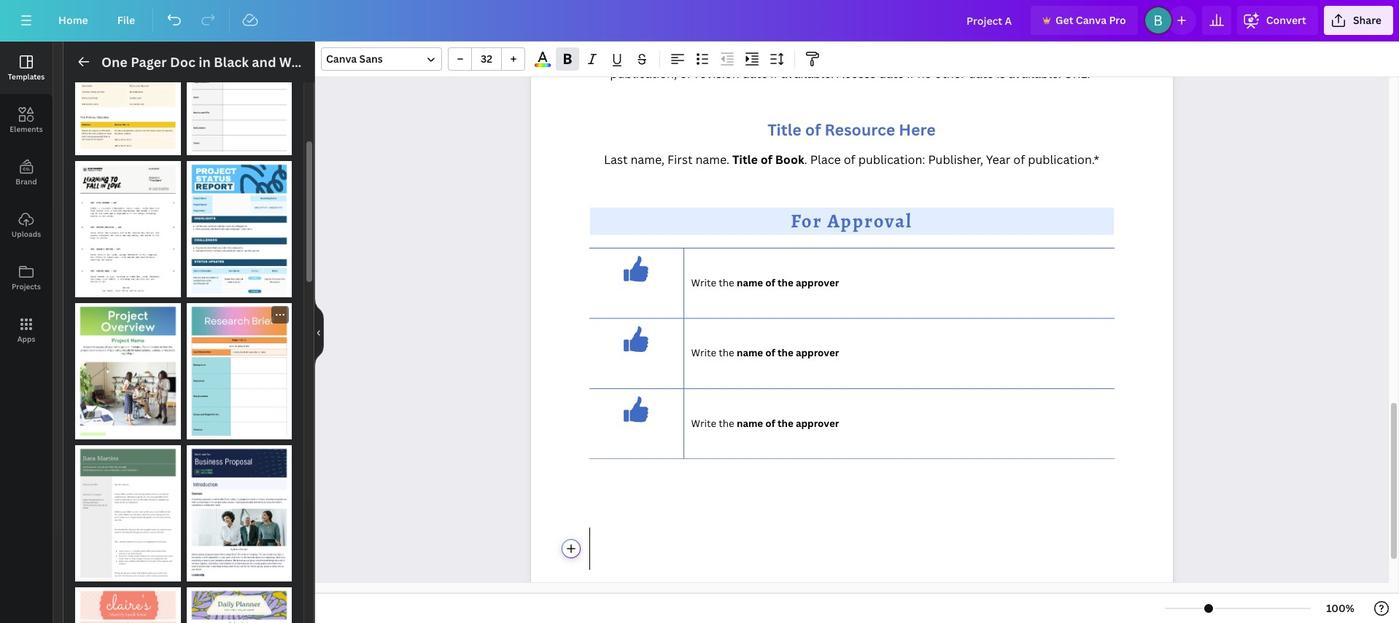Task type: describe. For each thing, give the bounding box(es) containing it.
monthly meal planner doc in coral white cute style image
[[75, 588, 181, 624]]

canva inside get canva pro button
[[1076, 13, 1107, 27]]

templates button
[[0, 42, 53, 94]]

0 vertical spatial title
[[768, 119, 802, 140]]

publication:
[[859, 152, 926, 168]]

pro
[[1109, 13, 1126, 27]]

of inside . name of website. publishing organization, publication, or revision date if available. access date if no other date is available. url.
[[886, 51, 898, 67]]

publisher,
[[928, 152, 984, 168]]

research brief doc in orange teal pink soft pastels style image
[[186, 304, 292, 440]]

tv & film script professional doc in black and white agnostic style group
[[75, 153, 181, 298]]

here
[[899, 119, 936, 140]]

brand
[[16, 177, 37, 187]]

2 if from the left
[[907, 66, 915, 82]]

project status report professional doc in dark blue light blue playful abstract style image
[[186, 161, 292, 298]]

name,
[[631, 152, 665, 168]]

get canva pro
[[1056, 13, 1126, 27]]

100%
[[1327, 602, 1355, 616]]

share button
[[1324, 6, 1394, 35]]

convert
[[1267, 13, 1307, 27]]

resource
[[825, 119, 895, 140]]

no
[[918, 66, 932, 82]]

creative brief doc in black and white grey editorial style image
[[186, 19, 292, 155]]

monthly meal planner doc in coral white cute style group
[[75, 579, 181, 624]]

1 if from the left
[[771, 66, 778, 82]]

title of resource here
[[768, 119, 936, 140]]

. name of website. publishing organization, publication, or revision date if available. access date if no other date is available. url.
[[610, 51, 1094, 82]]

projects
[[12, 282, 41, 292]]

cover letter doc in green grey simple and minimal style group
[[75, 437, 181, 582]]

home link
[[47, 6, 100, 35]]

project overview doc in light green blue vibrant professional style image
[[75, 304, 181, 440]]

or
[[680, 66, 692, 82]]

project overview doc in light green blue vibrant professional style group
[[75, 295, 181, 440]]

research brief doc in orange teal pink soft pastels style group
[[186, 304, 292, 440]]

get canva pro button
[[1031, 6, 1138, 35]]

2 available. from the left
[[1009, 66, 1062, 82]]

year
[[986, 152, 1011, 168]]

place
[[810, 152, 841, 168]]

first
[[668, 152, 693, 168]]

publishing
[[952, 51, 1010, 67]]

business proposal professional doc in dark blue green abstract professional style image
[[186, 446, 292, 582]]

. inside . name of website. publishing organization, publication, or revision date if available. access date if no other date is available. url.
[[845, 51, 848, 67]]

creative brief doc in black and white grey editorial style group
[[186, 19, 292, 155]]

cover letter doc in green grey simple and minimal style image
[[75, 446, 181, 582]]



Task type: vqa. For each thing, say whether or not it's contained in the screenshot.
IVY TECH image
no



Task type: locate. For each thing, give the bounding box(es) containing it.
canva sans button
[[321, 47, 442, 71]]

title
[[768, 119, 802, 140], [733, 152, 758, 168]]

share
[[1353, 13, 1382, 27]]

1 vertical spatial title
[[733, 152, 758, 168]]

daily planner doc in pastel purple pastel yellow teal fun patterns illustrations style image
[[186, 588, 292, 624]]

.
[[845, 51, 848, 67], [804, 152, 808, 168]]

convert button
[[1237, 6, 1318, 35]]

available.
[[781, 66, 834, 82], [1009, 66, 1062, 82]]

1 horizontal spatial date
[[879, 66, 904, 82]]

home
[[58, 13, 88, 27]]

sans
[[359, 52, 383, 66]]

available. left access
[[781, 66, 834, 82]]

0 vertical spatial .
[[845, 51, 848, 67]]

of up place
[[805, 119, 821, 140]]

canva left the sans at left top
[[326, 52, 357, 66]]

project status report professional doc in dark blue light blue playful abstract style group
[[186, 153, 292, 298]]

of left book
[[761, 152, 773, 168]]

. left name
[[845, 51, 848, 67]]

available. right the is
[[1009, 66, 1062, 82]]

project plan professional doc in yellow black friendly corporate style image
[[75, 19, 181, 155]]

is
[[997, 66, 1006, 82]]

0 horizontal spatial available.
[[781, 66, 834, 82]]

of right place
[[844, 152, 856, 168]]

projects button
[[0, 252, 53, 304]]

1 horizontal spatial title
[[768, 119, 802, 140]]

hide image
[[314, 298, 324, 368]]

color range image
[[535, 64, 551, 67]]

3 date from the left
[[969, 66, 994, 82]]

1 vertical spatial canva
[[326, 52, 357, 66]]

get
[[1056, 13, 1074, 27]]

publication,
[[610, 66, 677, 82]]

access
[[837, 66, 876, 82]]

0 horizontal spatial canva
[[326, 52, 357, 66]]

of right year
[[1014, 152, 1025, 168]]

if left no
[[907, 66, 915, 82]]

1 horizontal spatial canva
[[1076, 13, 1107, 27]]

0 horizontal spatial title
[[733, 152, 758, 168]]

name
[[850, 51, 883, 67]]

0 horizontal spatial if
[[771, 66, 778, 82]]

tv & film script professional doc in black and white agnostic style image
[[75, 161, 181, 298]]

uploads button
[[0, 199, 53, 252]]

file
[[117, 13, 135, 27]]

date left no
[[879, 66, 904, 82]]

canva left pro
[[1076, 13, 1107, 27]]

Design title text field
[[955, 6, 1025, 35]]

revision
[[695, 66, 740, 82]]

– – number field
[[476, 52, 497, 66]]

1 horizontal spatial if
[[907, 66, 915, 82]]

apps button
[[0, 304, 53, 357]]

brand button
[[0, 147, 53, 199]]

website.
[[901, 51, 949, 67]]

elements
[[10, 124, 43, 134]]

1 available. from the left
[[781, 66, 834, 82]]

name.
[[696, 152, 730, 168]]

1 horizontal spatial .
[[845, 51, 848, 67]]

last name, first name. title of book . place of publication: publisher, year of publication.*
[[604, 152, 1100, 168]]

0 horizontal spatial date
[[742, 66, 768, 82]]

other
[[935, 66, 966, 82]]

1 date from the left
[[742, 66, 768, 82]]

2 horizontal spatial date
[[969, 66, 994, 82]]

date right revision
[[742, 66, 768, 82]]

uploads
[[12, 229, 41, 239]]

of
[[886, 51, 898, 67], [805, 119, 821, 140], [761, 152, 773, 168], [844, 152, 856, 168], [1014, 152, 1025, 168]]

organization,
[[1013, 51, 1086, 67]]

apps
[[17, 334, 35, 344]]

1 vertical spatial .
[[804, 152, 808, 168]]

0 vertical spatial canva
[[1076, 13, 1107, 27]]

canva inside canva sans popup button
[[326, 52, 357, 66]]

title up book
[[768, 119, 802, 140]]

templates
[[8, 72, 45, 82]]

file button
[[106, 6, 147, 35]]

group
[[448, 47, 525, 71]]

2 date from the left
[[879, 66, 904, 82]]

0 horizontal spatial .
[[804, 152, 808, 168]]

project plan professional doc in yellow black friendly corporate style group
[[75, 19, 181, 155]]

if
[[771, 66, 778, 82], [907, 66, 915, 82]]

side panel tab list
[[0, 42, 53, 357]]

book
[[775, 152, 804, 168]]

main menu bar
[[0, 0, 1400, 42]]

1 horizontal spatial available.
[[1009, 66, 1062, 82]]

title right name.
[[733, 152, 758, 168]]

. left place
[[804, 152, 808, 168]]

url.
[[1064, 66, 1091, 82]]

publication.*
[[1028, 152, 1100, 168]]

of right name
[[886, 51, 898, 67]]

canva sans
[[326, 52, 383, 66]]

date
[[742, 66, 768, 82], [879, 66, 904, 82], [969, 66, 994, 82]]

daily planner doc in pastel purple pastel yellow teal fun patterns illustrations style group
[[186, 579, 292, 624]]

business proposal professional doc in dark blue green abstract professional style group
[[186, 437, 292, 582]]

if right revision
[[771, 66, 778, 82]]

elements button
[[0, 94, 53, 147]]

date left the is
[[969, 66, 994, 82]]

canva
[[1076, 13, 1107, 27], [326, 52, 357, 66]]

100% button
[[1317, 598, 1364, 621]]

last
[[604, 152, 628, 168]]



